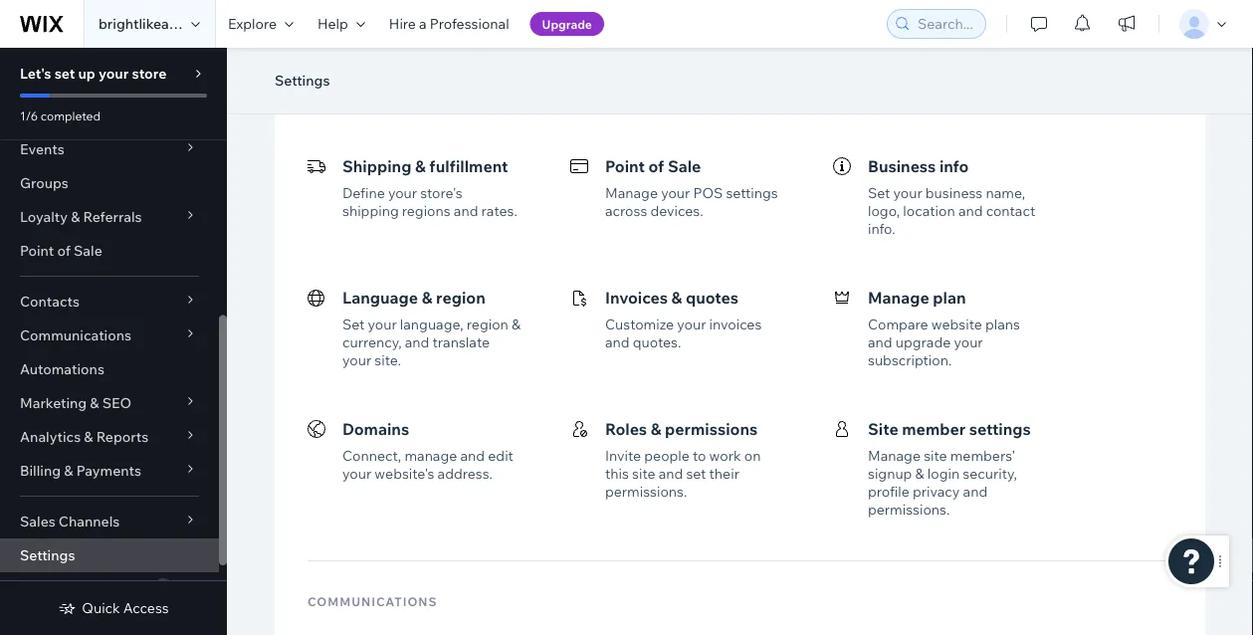 Task type: vqa. For each thing, say whether or not it's contained in the screenshot.
RESTAURANTS dropdown button
no



Task type: describe. For each thing, give the bounding box(es) containing it.
analytics & reports button
[[0, 420, 219, 454]]

completed
[[41, 108, 101, 123]]

name,
[[986, 184, 1026, 202]]

choose the way you get paid by customers. button
[[819, 11, 1094, 119]]

sales channels
[[20, 513, 120, 530]]

your up currency,
[[368, 316, 397, 333]]

invoices
[[606, 288, 668, 308]]

point of sale
[[20, 242, 102, 259]]

policies
[[430, 71, 480, 88]]

groups link
[[0, 166, 219, 200]]

profile
[[868, 483, 910, 500]]

quick
[[82, 600, 120, 617]]

customize inside invoices & quotes customize your invoices and quotes.
[[606, 316, 674, 333]]

subscription.
[[868, 352, 952, 369]]

Search... field
[[912, 10, 980, 38]]

brightlikeadiamond
[[99, 15, 227, 32]]

by
[[900, 71, 916, 88]]

shipping
[[343, 202, 399, 220]]

store's
[[420, 184, 463, 202]]

marketing
[[20, 394, 87, 412]]

payments
[[76, 462, 141, 480]]

contacts button
[[0, 285, 219, 319]]

pos
[[694, 184, 723, 202]]

sales channels button
[[0, 505, 219, 539]]

& right language,
[[512, 316, 521, 333]]

billing
[[20, 462, 61, 480]]

customize your checkout, notifications, policies and more. button
[[293, 11, 568, 124]]

website
[[932, 316, 983, 333]]

contacts
[[20, 293, 80, 310]]

help button
[[306, 0, 377, 48]]

upgrade button
[[530, 12, 604, 36]]

get
[[1001, 53, 1023, 70]]

language & region set your language, region & currency, and translate your site.
[[343, 288, 521, 369]]

your inside shipping & fulfillment define your store's shipping regions and rates.
[[388, 184, 417, 202]]

your inside "point of sale manage your pos settings across devices."
[[661, 184, 690, 202]]

0 vertical spatial region
[[436, 288, 486, 308]]

devices.
[[651, 202, 704, 220]]

events button
[[0, 132, 219, 166]]

your inside invoices & quotes customize your invoices and quotes.
[[678, 316, 707, 333]]

marketing & seo
[[20, 394, 132, 412]]

business inside business info set your business name, logo, location and contact info.
[[926, 184, 983, 202]]

permissions. for &
[[606, 483, 688, 500]]

& for seo
[[90, 394, 99, 412]]

plan
[[934, 288, 967, 308]]

sales
[[20, 513, 55, 530]]

logo,
[[868, 202, 901, 220]]

& for reports
[[84, 428, 93, 446]]

roles & permissions invite people to work on this site and set their permissions.
[[606, 419, 761, 500]]

connect,
[[343, 447, 402, 465]]

seo
[[102, 394, 132, 412]]

invoices & quotes customize your invoices and quotes.
[[606, 288, 762, 351]]

channels
[[59, 513, 120, 530]]

sale for point of sale manage your pos settings across devices.
[[668, 156, 702, 176]]

settings button
[[265, 66, 340, 96]]

access
[[123, 600, 169, 617]]

sale for point of sale
[[74, 242, 102, 259]]

& for permissions
[[651, 419, 662, 439]]

your inside sidebar element
[[99, 65, 129, 82]]

this
[[606, 465, 629, 483]]

your inside business info set your business name, logo, location and contact info.
[[894, 184, 923, 202]]

& for referrals
[[71, 208, 80, 226]]

contact
[[987, 202, 1036, 220]]

on
[[745, 447, 761, 465]]

manage plan compare website plans and upgrade your subscription.
[[868, 288, 1021, 369]]

edit
[[488, 447, 514, 465]]

professional
[[430, 15, 510, 32]]

business
[[868, 156, 936, 176]]

members'
[[951, 447, 1016, 465]]

security,
[[963, 465, 1018, 483]]

domains connect, manage and edit your website's address.
[[343, 419, 514, 483]]

fulfillment
[[430, 156, 508, 176]]

rates.
[[482, 202, 518, 220]]

manage inside site member settings manage site members' signup & login security, profile privacy and permissions.
[[868, 447, 921, 465]]

hire a professional
[[389, 15, 510, 32]]

automations link
[[0, 353, 219, 386]]

point for point of sale manage your pos settings across devices.
[[606, 156, 645, 176]]

customize inside customize your checkout, notifications, policies and more.
[[343, 53, 411, 70]]

& for quotes
[[672, 288, 683, 308]]

and inside customize your checkout, notifications, policies and more.
[[483, 71, 507, 88]]

compare
[[868, 316, 929, 333]]

set inside sidebar element
[[54, 65, 75, 82]]

and inside language & region set your language, region & currency, and translate your site.
[[405, 334, 430, 351]]

site
[[868, 419, 899, 439]]

and inside the manage plan compare website plans and upgrade your subscription.
[[868, 334, 893, 351]]



Task type: locate. For each thing, give the bounding box(es) containing it.
point of sale link
[[0, 234, 219, 268]]

of for point of sale
[[57, 242, 71, 259]]

define
[[343, 184, 385, 202]]

region up language,
[[436, 288, 486, 308]]

&
[[415, 156, 426, 176], [71, 208, 80, 226], [422, 288, 433, 308], [672, 288, 683, 308], [512, 316, 521, 333], [90, 394, 99, 412], [651, 419, 662, 439], [84, 428, 93, 446], [64, 462, 73, 480], [916, 465, 925, 483]]

0 vertical spatial sale
[[668, 156, 702, 176]]

0 vertical spatial permissions.
[[606, 483, 688, 500]]

upgrade
[[896, 334, 951, 351]]

permissions. inside roles & permissions invite people to work on this site and set their permissions.
[[606, 483, 688, 500]]

& inside billing & payments popup button
[[64, 462, 73, 480]]

point for point of sale
[[20, 242, 54, 259]]

and up 'address.'
[[461, 447, 485, 465]]

set inside language & region set your language, region & currency, and translate your site.
[[343, 316, 365, 333]]

1 vertical spatial set
[[343, 316, 365, 333]]

0 vertical spatial of
[[649, 156, 665, 176]]

communications button
[[0, 319, 219, 353]]

manage up signup
[[868, 447, 921, 465]]

& left reports
[[84, 428, 93, 446]]

of inside "point of sale manage your pos settings across devices."
[[649, 156, 665, 176]]

1 horizontal spatial communications
[[308, 594, 438, 609]]

1 vertical spatial set
[[687, 465, 707, 483]]

& left seo
[[90, 394, 99, 412]]

site
[[924, 447, 948, 465], [632, 465, 656, 483]]

& right loyalty
[[71, 208, 80, 226]]

& for payments
[[64, 462, 73, 480]]

your up policies
[[415, 53, 444, 70]]

0 vertical spatial settings
[[275, 72, 330, 89]]

permissions. down "this"
[[606, 483, 688, 500]]

your down connect,
[[343, 465, 372, 483]]

and inside business info set your business name, logo, location and contact info.
[[959, 202, 984, 220]]

0 horizontal spatial communications
[[20, 327, 132, 344]]

& up "store's"
[[415, 156, 426, 176]]

site up login
[[924, 447, 948, 465]]

sale down loyalty & referrals
[[74, 242, 102, 259]]

settings for the settings link
[[20, 547, 75, 564]]

1 vertical spatial settings
[[20, 547, 75, 564]]

0 horizontal spatial settings
[[20, 547, 75, 564]]

& up language,
[[422, 288, 433, 308]]

site inside roles & permissions invite people to work on this site and set their permissions.
[[632, 465, 656, 483]]

your down 'quotes'
[[678, 316, 707, 333]]

& inside analytics & reports popup button
[[84, 428, 93, 446]]

region
[[436, 288, 486, 308], [467, 316, 509, 333]]

settings down sales
[[20, 547, 75, 564]]

hire a professional link
[[377, 0, 521, 48]]

choose
[[868, 53, 918, 70]]

& inside marketing & seo popup button
[[90, 394, 99, 412]]

manage inside "point of sale manage your pos settings across devices."
[[606, 184, 658, 202]]

notifications,
[[343, 71, 427, 88]]

1 vertical spatial sale
[[74, 242, 102, 259]]

your down website
[[955, 334, 984, 351]]

site right "this"
[[632, 465, 656, 483]]

info.
[[868, 220, 896, 238]]

roles
[[606, 419, 647, 439]]

address.
[[438, 465, 493, 483]]

general-section element
[[293, 0, 1188, 537]]

1 vertical spatial point
[[20, 242, 54, 259]]

0 horizontal spatial site
[[632, 465, 656, 483]]

your right up
[[99, 65, 129, 82]]

language
[[343, 288, 418, 308]]

sale inside point of sale link
[[74, 242, 102, 259]]

of up devices.
[[649, 156, 665, 176]]

& left login
[[916, 465, 925, 483]]

0 horizontal spatial sale
[[74, 242, 102, 259]]

customize up quotes. at the right of page
[[606, 316, 674, 333]]

0 horizontal spatial settings
[[726, 184, 779, 202]]

referrals
[[83, 208, 142, 226]]

quick access
[[82, 600, 169, 617]]

upgrade
[[542, 16, 592, 31]]

invoices
[[710, 316, 762, 333]]

1 vertical spatial of
[[57, 242, 71, 259]]

0 vertical spatial settings
[[726, 184, 779, 202]]

settings for settings button
[[275, 72, 330, 89]]

way
[[946, 53, 971, 70]]

1 horizontal spatial set
[[687, 465, 707, 483]]

and inside site member settings manage site members' signup & login security, profile privacy and permissions.
[[964, 483, 988, 500]]

collects
[[606, 71, 656, 88]]

let's
[[20, 65, 51, 82]]

business right how
[[724, 53, 781, 70]]

invite
[[606, 447, 642, 465]]

site inside site member settings manage site members' signup & login security, profile privacy and permissions.
[[924, 447, 948, 465]]

privacy
[[913, 483, 960, 500]]

1 vertical spatial settings
[[970, 419, 1032, 439]]

signup
[[868, 465, 913, 483]]

point down loyalty
[[20, 242, 54, 259]]

1 vertical spatial site
[[632, 465, 656, 483]]

settings inside button
[[275, 72, 330, 89]]

& inside invoices & quotes customize your invoices and quotes.
[[672, 288, 683, 308]]

1 horizontal spatial site
[[924, 447, 948, 465]]

business info set your business name, logo, location and contact info.
[[868, 156, 1036, 238]]

1 vertical spatial region
[[467, 316, 509, 333]]

set
[[54, 65, 75, 82], [687, 465, 707, 483]]

and inside roles & permissions invite people to work on this site and set their permissions.
[[659, 465, 683, 483]]

0 vertical spatial site
[[924, 447, 948, 465]]

1 vertical spatial customize
[[606, 316, 674, 333]]

point of sale manage your pos settings across devices.
[[606, 156, 779, 220]]

site.
[[375, 352, 401, 369]]

your inside domains connect, manage and edit your website's address.
[[343, 465, 372, 483]]

marketing & seo button
[[0, 386, 219, 420]]

tax.
[[659, 71, 682, 88]]

and left the contact
[[959, 202, 984, 220]]

and left quotes. at the right of page
[[606, 334, 630, 351]]

store
[[132, 65, 167, 82]]

0 horizontal spatial business
[[724, 53, 781, 70]]

point up across
[[606, 156, 645, 176]]

1 horizontal spatial settings
[[275, 72, 330, 89]]

your inside the manage how your business collects tax.
[[692, 53, 721, 70]]

0 horizontal spatial of
[[57, 242, 71, 259]]

0 horizontal spatial customize
[[343, 53, 411, 70]]

manage inside the manage how your business collects tax.
[[606, 53, 658, 70]]

& inside roles & permissions invite people to work on this site and set their permissions.
[[651, 419, 662, 439]]

customize up notifications,
[[343, 53, 411, 70]]

set up logo,
[[868, 184, 891, 202]]

regions
[[402, 202, 451, 220]]

set down to
[[687, 465, 707, 483]]

point
[[606, 156, 645, 176], [20, 242, 54, 259]]

sidebar element
[[0, 0, 227, 635]]

& right the billing
[[64, 462, 73, 480]]

shipping
[[343, 156, 412, 176]]

1 horizontal spatial point
[[606, 156, 645, 176]]

1/6 completed
[[20, 108, 101, 123]]

your right how
[[692, 53, 721, 70]]

info
[[940, 156, 969, 176]]

and down compare at the right of page
[[868, 334, 893, 351]]

and inside domains connect, manage and edit your website's address.
[[461, 447, 485, 465]]

0 horizontal spatial set
[[343, 316, 365, 333]]

and down language,
[[405, 334, 430, 351]]

your down currency,
[[343, 352, 372, 369]]

0 vertical spatial point
[[606, 156, 645, 176]]

plans
[[986, 316, 1021, 333]]

loyalty & referrals
[[20, 208, 142, 226]]

up
[[78, 65, 95, 82]]

1 horizontal spatial customize
[[606, 316, 674, 333]]

0 horizontal spatial point
[[20, 242, 54, 259]]

& inside site member settings manage site members' signup & login security, profile privacy and permissions.
[[916, 465, 925, 483]]

manage
[[405, 447, 457, 465]]

customize
[[343, 53, 411, 70], [606, 316, 674, 333]]

point inside sidebar element
[[20, 242, 54, 259]]

your up regions
[[388, 184, 417, 202]]

and down people
[[659, 465, 683, 483]]

business
[[724, 53, 781, 70], [926, 184, 983, 202]]

your inside customize your checkout, notifications, policies and more.
[[415, 53, 444, 70]]

1 horizontal spatial settings
[[970, 419, 1032, 439]]

of
[[649, 156, 665, 176], [57, 242, 71, 259]]

1/6
[[20, 108, 38, 123]]

set up currency,
[[343, 316, 365, 333]]

1 horizontal spatial business
[[926, 184, 983, 202]]

quick access button
[[58, 600, 169, 617]]

1 horizontal spatial sale
[[668, 156, 702, 176]]

billing & payments
[[20, 462, 141, 480]]

1 horizontal spatial set
[[868, 184, 891, 202]]

manage up compare at the right of page
[[868, 288, 930, 308]]

settings inside "point of sale manage your pos settings across devices."
[[726, 184, 779, 202]]

manage inside the manage plan compare website plans and upgrade your subscription.
[[868, 288, 930, 308]]

communications inside popup button
[[20, 327, 132, 344]]

settings
[[726, 184, 779, 202], [970, 419, 1032, 439]]

permissions. inside site member settings manage site members' signup & login security, profile privacy and permissions.
[[868, 501, 951, 518]]

your down business
[[894, 184, 923, 202]]

settings inside site member settings manage site members' signup & login security, profile privacy and permissions.
[[970, 419, 1032, 439]]

0 vertical spatial set
[[54, 65, 75, 82]]

of down loyalty & referrals
[[57, 242, 71, 259]]

manage up collects
[[606, 53, 658, 70]]

business inside the manage how your business collects tax.
[[724, 53, 781, 70]]

and
[[483, 71, 507, 88], [454, 202, 479, 220], [959, 202, 984, 220], [405, 334, 430, 351], [606, 334, 630, 351], [868, 334, 893, 351], [461, 447, 485, 465], [659, 465, 683, 483], [964, 483, 988, 500]]

& up people
[[651, 419, 662, 439]]

help
[[318, 15, 348, 32]]

and down security,
[[964, 483, 988, 500]]

loyalty & referrals button
[[0, 200, 219, 234]]

1 vertical spatial business
[[926, 184, 983, 202]]

0 horizontal spatial permissions.
[[606, 483, 688, 500]]

of for point of sale manage your pos settings across devices.
[[649, 156, 665, 176]]

your up devices.
[[661, 184, 690, 202]]

permissions. down profile
[[868, 501, 951, 518]]

settings inside sidebar element
[[20, 547, 75, 564]]

0 vertical spatial customize
[[343, 53, 411, 70]]

& inside loyalty & referrals dropdown button
[[71, 208, 80, 226]]

reports
[[96, 428, 149, 446]]

and down "store's"
[[454, 202, 479, 220]]

let's set up your store
[[20, 65, 167, 82]]

the
[[921, 53, 943, 70]]

work
[[710, 447, 742, 465]]

and inside invoices & quotes customize your invoices and quotes.
[[606, 334, 630, 351]]

1 horizontal spatial permissions.
[[868, 501, 951, 518]]

currency,
[[343, 334, 402, 351]]

analytics & reports
[[20, 428, 149, 446]]

your
[[415, 53, 444, 70], [692, 53, 721, 70], [99, 65, 129, 82], [388, 184, 417, 202], [661, 184, 690, 202], [894, 184, 923, 202], [368, 316, 397, 333], [678, 316, 707, 333], [955, 334, 984, 351], [343, 352, 372, 369], [343, 465, 372, 483]]

more.
[[343, 89, 380, 106]]

how
[[661, 53, 689, 70]]

their
[[710, 465, 740, 483]]

& for region
[[422, 288, 433, 308]]

a
[[419, 15, 427, 32]]

checkout,
[[447, 53, 510, 70]]

to
[[693, 447, 707, 465]]

permissions. for member
[[868, 501, 951, 518]]

customize your checkout, notifications, policies and more.
[[343, 53, 510, 106]]

shipping & fulfillment define your store's shipping regions and rates.
[[343, 156, 518, 220]]

0 horizontal spatial set
[[54, 65, 75, 82]]

settings right "pos"
[[726, 184, 779, 202]]

and down checkout,
[[483, 71, 507, 88]]

customers.
[[919, 71, 991, 88]]

sale up "pos"
[[668, 156, 702, 176]]

settings left more.
[[275, 72, 330, 89]]

you
[[975, 53, 998, 70]]

communications
[[20, 327, 132, 344], [308, 594, 438, 609]]

region up translate
[[467, 316, 509, 333]]

& for fulfillment
[[415, 156, 426, 176]]

business down info
[[926, 184, 983, 202]]

manage up across
[[606, 184, 658, 202]]

set left up
[[54, 65, 75, 82]]

of inside sidebar element
[[57, 242, 71, 259]]

set inside business info set your business name, logo, location and contact info.
[[868, 184, 891, 202]]

billing & payments button
[[0, 454, 219, 488]]

settings link
[[0, 539, 219, 573]]

0 vertical spatial set
[[868, 184, 891, 202]]

0 vertical spatial business
[[724, 53, 781, 70]]

sale inside "point of sale manage your pos settings across devices."
[[668, 156, 702, 176]]

& inside shipping & fulfillment define your store's shipping regions and rates.
[[415, 156, 426, 176]]

1 horizontal spatial of
[[649, 156, 665, 176]]

paid
[[868, 71, 897, 88]]

your inside the manage plan compare website plans and upgrade your subscription.
[[955, 334, 984, 351]]

1 vertical spatial communications
[[308, 594, 438, 609]]

explore
[[228, 15, 277, 32]]

and inside shipping & fulfillment define your store's shipping regions and rates.
[[454, 202, 479, 220]]

hire
[[389, 15, 416, 32]]

settings up members' at the bottom of page
[[970, 419, 1032, 439]]

set inside roles & permissions invite people to work on this site and set their permissions.
[[687, 465, 707, 483]]

1 vertical spatial permissions.
[[868, 501, 951, 518]]

login
[[928, 465, 960, 483]]

language,
[[400, 316, 464, 333]]

& left 'quotes'
[[672, 288, 683, 308]]

0 vertical spatial communications
[[20, 327, 132, 344]]

point inside "point of sale manage your pos settings across devices."
[[606, 156, 645, 176]]

analytics
[[20, 428, 81, 446]]



